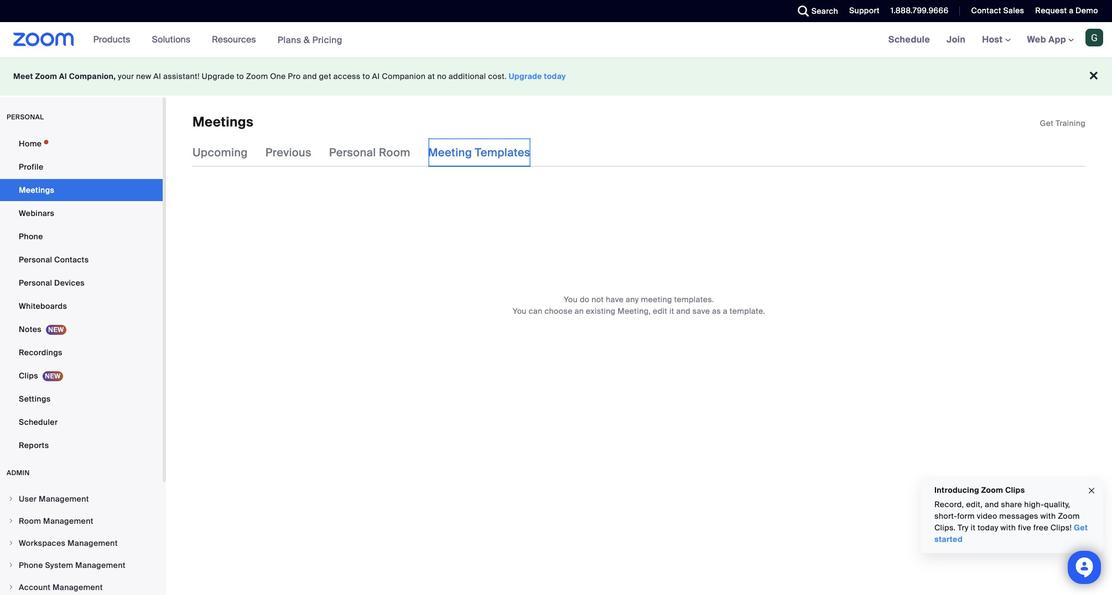 Task type: locate. For each thing, give the bounding box(es) containing it.
phone down webinars
[[19, 232, 43, 242]]

free
[[1033, 523, 1049, 533]]

do
[[580, 295, 590, 305]]

webinars
[[19, 209, 54, 219]]

1 horizontal spatial meetings
[[193, 113, 253, 131]]

2 right image from the top
[[8, 541, 14, 547]]

workspaces management
[[19, 539, 118, 549]]

1 vertical spatial phone
[[19, 561, 43, 571]]

management up workspaces management
[[43, 517, 93, 527]]

get for get started
[[1074, 523, 1088, 533]]

workspaces
[[19, 539, 65, 549]]

pricing
[[312, 34, 342, 46]]

room
[[379, 146, 410, 160], [19, 517, 41, 527]]

0 vertical spatial get
[[1040, 118, 1054, 128]]

and up video at the right of page
[[985, 500, 999, 510]]

1 vertical spatial today
[[978, 523, 999, 533]]

1 vertical spatial and
[[676, 307, 691, 317]]

0 vertical spatial it
[[669, 307, 674, 317]]

get right clips!
[[1074, 523, 1088, 533]]

1 vertical spatial with
[[1001, 523, 1016, 533]]

0 vertical spatial clips
[[19, 371, 38, 381]]

phone inside menu item
[[19, 561, 43, 571]]

with down "messages"
[[1001, 523, 1016, 533]]

tabs of meeting tab list
[[193, 139, 548, 167]]

1 ai from the left
[[59, 71, 67, 81]]

banner containing products
[[0, 22, 1112, 58]]

room management
[[19, 517, 93, 527]]

personal contacts
[[19, 255, 89, 265]]

you
[[564, 295, 578, 305], [513, 307, 527, 317]]

and down 'templates.'
[[676, 307, 691, 317]]

it for edit
[[669, 307, 674, 317]]

plans & pricing link
[[278, 34, 342, 46], [278, 34, 342, 46]]

upgrade right cost. at the left
[[509, 71, 542, 81]]

management down phone system management menu item at the left of page
[[53, 583, 103, 593]]

personal inside tabs of meeting tab list
[[329, 146, 376, 160]]

demo
[[1076, 6, 1098, 15]]

3 right image from the top
[[8, 563, 14, 569]]

0 horizontal spatial today
[[544, 71, 566, 81]]

a inside you do not have any meeting templates. you can choose an existing meeting, edit it and save as a template.
[[723, 307, 728, 317]]

clips link
[[0, 365, 163, 387]]

1 vertical spatial room
[[19, 517, 41, 527]]

get inside get started
[[1074, 523, 1088, 533]]

management up room management
[[39, 495, 89, 505]]

zoom left one
[[246, 71, 268, 81]]

profile picture image
[[1086, 29, 1103, 46]]

meet zoom ai companion, your new ai assistant! upgrade to zoom one pro and get access to ai companion at no additional cost. upgrade today
[[13, 71, 566, 81]]

0 vertical spatial room
[[379, 146, 410, 160]]

personal for personal devices
[[19, 278, 52, 288]]

join
[[947, 34, 966, 45]]

1 horizontal spatial a
[[1069, 6, 1074, 15]]

2 phone from the top
[[19, 561, 43, 571]]

ai left companion,
[[59, 71, 67, 81]]

0 horizontal spatial to
[[236, 71, 244, 81]]

and left get
[[303, 71, 317, 81]]

1 vertical spatial you
[[513, 307, 527, 317]]

it inside you do not have any meeting templates. you can choose an existing meeting, edit it and save as a template.
[[669, 307, 674, 317]]

personal
[[7, 113, 44, 122]]

clips up settings
[[19, 371, 38, 381]]

room management menu item
[[0, 511, 163, 532]]

1 horizontal spatial it
[[971, 523, 976, 533]]

support
[[849, 6, 880, 15]]

to down resources dropdown button
[[236, 71, 244, 81]]

your
[[118, 71, 134, 81]]

1 horizontal spatial ai
[[153, 71, 161, 81]]

and inside 'meet zoom ai companion,' footer
[[303, 71, 317, 81]]

0 horizontal spatial a
[[723, 307, 728, 317]]

clips
[[19, 371, 38, 381], [1005, 486, 1025, 496]]

meetings up "upcoming"
[[193, 113, 253, 131]]

get left the training on the right top of page
[[1040, 118, 1054, 128]]

2 ai from the left
[[153, 71, 161, 81]]

personal contacts link
[[0, 249, 163, 271]]

1 horizontal spatial clips
[[1005, 486, 1025, 496]]

home link
[[0, 133, 163, 155]]

personal
[[329, 146, 376, 160], [19, 255, 52, 265], [19, 278, 52, 288]]

1 vertical spatial get
[[1074, 523, 1088, 533]]

to right the access
[[363, 71, 370, 81]]

1 vertical spatial it
[[971, 523, 976, 533]]

training
[[1056, 118, 1086, 128]]

2 vertical spatial personal
[[19, 278, 52, 288]]

1 vertical spatial meetings
[[19, 185, 54, 195]]

0 vertical spatial with
[[1041, 512, 1056, 522]]

introducing
[[935, 486, 979, 496]]

profile
[[19, 162, 43, 172]]

started
[[935, 535, 963, 545]]

upgrade today link
[[509, 71, 566, 81]]

recordings link
[[0, 342, 163, 364]]

clips up share
[[1005, 486, 1025, 496]]

webinars link
[[0, 203, 163, 225]]

0 vertical spatial personal
[[329, 146, 376, 160]]

2 to from the left
[[363, 71, 370, 81]]

meet
[[13, 71, 33, 81]]

ai left the companion
[[372, 71, 380, 81]]

1 horizontal spatial get
[[1074, 523, 1088, 533]]

it right edit
[[669, 307, 674, 317]]

plans
[[278, 34, 301, 46]]

meeting
[[428, 146, 472, 160]]

web app
[[1027, 34, 1066, 45]]

app
[[1049, 34, 1066, 45]]

templates
[[475, 146, 531, 160]]

&
[[304, 34, 310, 46]]

1 horizontal spatial you
[[564, 295, 578, 305]]

introducing zoom clips
[[935, 486, 1025, 496]]

0 horizontal spatial room
[[19, 517, 41, 527]]

right image inside workspaces management menu item
[[8, 541, 14, 547]]

with up the free at the bottom of the page
[[1041, 512, 1056, 522]]

as
[[712, 307, 721, 317]]

1 vertical spatial personal
[[19, 255, 52, 265]]

0 horizontal spatial get
[[1040, 118, 1054, 128]]

1 horizontal spatial to
[[363, 71, 370, 81]]

1 horizontal spatial with
[[1041, 512, 1056, 522]]

management inside menu item
[[39, 495, 89, 505]]

upgrade down product information navigation
[[202, 71, 234, 81]]

web
[[1027, 34, 1046, 45]]

to
[[236, 71, 244, 81], [363, 71, 370, 81]]

get for get training
[[1040, 118, 1054, 128]]

admin
[[7, 469, 30, 478]]

0 horizontal spatial clips
[[19, 371, 38, 381]]

2 horizontal spatial ai
[[372, 71, 380, 81]]

1 vertical spatial a
[[723, 307, 728, 317]]

request a demo
[[1035, 6, 1098, 15]]

resources button
[[212, 22, 261, 58]]

zoom inside 'record, edit, and share high-quality, short-form video messages with zoom clips. try it today with five free clips!'
[[1058, 512, 1080, 522]]

meeting,
[[618, 307, 651, 317]]

1 horizontal spatial today
[[978, 523, 999, 533]]

0 vertical spatial you
[[564, 295, 578, 305]]

upcoming
[[193, 146, 248, 160]]

today inside 'record, edit, and share high-quality, short-form video messages with zoom clips. try it today with five free clips!'
[[978, 523, 999, 533]]

zoom up clips!
[[1058, 512, 1080, 522]]

new
[[136, 71, 151, 81]]

meetings navigation
[[880, 22, 1112, 58]]

resources
[[212, 34, 256, 45]]

solutions
[[152, 34, 190, 45]]

close image
[[1087, 485, 1096, 498]]

admin menu menu
[[0, 489, 163, 596]]

phone
[[19, 232, 43, 242], [19, 561, 43, 571]]

it inside 'record, edit, and share high-quality, short-form video messages with zoom clips. try it today with five free clips!'
[[971, 523, 976, 533]]

search button
[[789, 0, 841, 22]]

0 horizontal spatial and
[[303, 71, 317, 81]]

contacts
[[54, 255, 89, 265]]

right image
[[8, 496, 14, 503], [8, 541, 14, 547], [8, 563, 14, 569], [8, 585, 14, 591]]

with
[[1041, 512, 1056, 522], [1001, 523, 1016, 533]]

whiteboards
[[19, 302, 67, 312]]

1 phone from the top
[[19, 232, 43, 242]]

you left can
[[513, 307, 527, 317]]

today
[[544, 71, 566, 81], [978, 523, 999, 533]]

1.888.799.9666
[[891, 6, 949, 15]]

product information navigation
[[85, 22, 351, 58]]

an
[[575, 307, 584, 317]]

right image inside phone system management menu item
[[8, 563, 14, 569]]

settings link
[[0, 388, 163, 411]]

additional
[[449, 71, 486, 81]]

today inside 'meet zoom ai companion,' footer
[[544, 71, 566, 81]]

record,
[[935, 500, 964, 510]]

assistant!
[[163, 71, 200, 81]]

workspaces management menu item
[[0, 533, 163, 554]]

0 vertical spatial and
[[303, 71, 317, 81]]

meetings inside meetings link
[[19, 185, 54, 195]]

zoom
[[35, 71, 57, 81], [246, 71, 268, 81], [981, 486, 1003, 496], [1058, 512, 1080, 522]]

2 horizontal spatial and
[[985, 500, 999, 510]]

management up phone system management menu item at the left of page
[[67, 539, 118, 549]]

2 vertical spatial and
[[985, 500, 999, 510]]

you left do
[[564, 295, 578, 305]]

it right try at right bottom
[[971, 523, 976, 533]]

plans & pricing
[[278, 34, 342, 46]]

0 horizontal spatial ai
[[59, 71, 67, 81]]

1 horizontal spatial and
[[676, 307, 691, 317]]

whiteboards link
[[0, 295, 163, 318]]

management for user management
[[39, 495, 89, 505]]

management inside menu item
[[75, 561, 125, 571]]

ai right new
[[153, 71, 161, 81]]

host button
[[982, 34, 1011, 45]]

1 horizontal spatial room
[[379, 146, 410, 160]]

room inside menu item
[[19, 517, 41, 527]]

zoom logo image
[[13, 33, 74, 46]]

right image inside account management menu item
[[8, 585, 14, 591]]

previous
[[265, 146, 311, 160]]

phone inside personal menu menu
[[19, 232, 43, 242]]

1 vertical spatial clips
[[1005, 486, 1025, 496]]

1 right image from the top
[[8, 496, 14, 503]]

phone for phone
[[19, 232, 43, 242]]

4 right image from the top
[[8, 585, 14, 591]]

0 horizontal spatial it
[[669, 307, 674, 317]]

meetings up webinars
[[19, 185, 54, 195]]

management for room management
[[43, 517, 93, 527]]

management up account management menu item
[[75, 561, 125, 571]]

phone up account
[[19, 561, 43, 571]]

0 vertical spatial today
[[544, 71, 566, 81]]

1 upgrade from the left
[[202, 71, 234, 81]]

banner
[[0, 22, 1112, 58]]

0 vertical spatial phone
[[19, 232, 43, 242]]

right image for workspaces management
[[8, 541, 14, 547]]

zoom right meet
[[35, 71, 57, 81]]

phone system management menu item
[[0, 556, 163, 577]]

not
[[592, 295, 604, 305]]

personal menu menu
[[0, 133, 163, 458]]

a right as
[[723, 307, 728, 317]]

scheduler link
[[0, 412, 163, 434]]

account management
[[19, 583, 103, 593]]

get training link
[[1040, 118, 1086, 128]]

0 horizontal spatial you
[[513, 307, 527, 317]]

0 horizontal spatial upgrade
[[202, 71, 234, 81]]

1 horizontal spatial upgrade
[[509, 71, 542, 81]]

a left the demo
[[1069, 6, 1074, 15]]

0 horizontal spatial meetings
[[19, 185, 54, 195]]

right image inside user management menu item
[[8, 496, 14, 503]]



Task type: vqa. For each thing, say whether or not it's contained in the screenshot.
Introducing
yes



Task type: describe. For each thing, give the bounding box(es) containing it.
home
[[19, 139, 42, 149]]

solutions button
[[152, 22, 195, 58]]

right image
[[8, 518, 14, 525]]

personal for personal room
[[329, 146, 376, 160]]

settings
[[19, 395, 51, 404]]

pro
[[288, 71, 301, 81]]

right image for phone system management
[[8, 563, 14, 569]]

host
[[982, 34, 1005, 45]]

right image for account management
[[8, 585, 14, 591]]

save
[[693, 307, 710, 317]]

zoom up edit,
[[981, 486, 1003, 496]]

existing
[[586, 307, 616, 317]]

meeting templates
[[428, 146, 531, 160]]

scheduler
[[19, 418, 58, 428]]

search
[[812, 6, 838, 16]]

management for workspaces management
[[67, 539, 118, 549]]

phone for phone system management
[[19, 561, 43, 571]]

room inside tabs of meeting tab list
[[379, 146, 410, 160]]

0 vertical spatial a
[[1069, 6, 1074, 15]]

notes link
[[0, 319, 163, 341]]

user
[[19, 495, 37, 505]]

meetings link
[[0, 179, 163, 201]]

personal for personal contacts
[[19, 255, 52, 265]]

form
[[957, 512, 975, 522]]

try
[[958, 523, 969, 533]]

any
[[626, 295, 639, 305]]

it for try
[[971, 523, 976, 533]]

quality,
[[1044, 500, 1070, 510]]

web app button
[[1027, 34, 1074, 45]]

phone link
[[0, 226, 163, 248]]

get started
[[935, 523, 1088, 545]]

contact
[[971, 6, 1001, 15]]

user management menu item
[[0, 489, 163, 510]]

0 vertical spatial meetings
[[193, 113, 253, 131]]

choose
[[545, 307, 573, 317]]

high-
[[1024, 500, 1044, 510]]

2 upgrade from the left
[[509, 71, 542, 81]]

video
[[977, 512, 997, 522]]

meet zoom ai companion, footer
[[0, 58, 1112, 96]]

have
[[606, 295, 624, 305]]

at
[[428, 71, 435, 81]]

account management menu item
[[0, 578, 163, 596]]

clips!
[[1051, 523, 1072, 533]]

contact sales
[[971, 6, 1024, 15]]

edit,
[[966, 500, 983, 510]]

profile link
[[0, 156, 163, 178]]

get
[[319, 71, 331, 81]]

can
[[529, 307, 542, 317]]

schedule
[[888, 34, 930, 45]]

clips inside personal menu menu
[[19, 371, 38, 381]]

personal room
[[329, 146, 410, 160]]

and inside 'record, edit, and share high-quality, short-form video messages with zoom clips. try it today with five free clips!'
[[985, 500, 999, 510]]

notes
[[19, 325, 41, 335]]

record, edit, and share high-quality, short-form video messages with zoom clips. try it today with five free clips!
[[935, 500, 1080, 533]]

cost.
[[488, 71, 507, 81]]

clips.
[[935, 523, 956, 533]]

products
[[93, 34, 130, 45]]

schedule link
[[880, 22, 938, 58]]

join link
[[938, 22, 974, 58]]

request
[[1035, 6, 1067, 15]]

3 ai from the left
[[372, 71, 380, 81]]

account
[[19, 583, 51, 593]]

management for account management
[[53, 583, 103, 593]]

reports
[[19, 441, 49, 451]]

meeting
[[641, 295, 672, 305]]

messages
[[999, 512, 1038, 522]]

get started link
[[935, 523, 1088, 545]]

one
[[270, 71, 286, 81]]

and inside you do not have any meeting templates. you can choose an existing meeting, edit it and save as a template.
[[676, 307, 691, 317]]

get training
[[1040, 118, 1086, 128]]

template.
[[730, 307, 765, 317]]

reports link
[[0, 435, 163, 457]]

templates.
[[674, 295, 714, 305]]

system
[[45, 561, 73, 571]]

short-
[[935, 512, 957, 522]]

no
[[437, 71, 447, 81]]

user management
[[19, 495, 89, 505]]

0 horizontal spatial with
[[1001, 523, 1016, 533]]

devices
[[54, 278, 85, 288]]

recordings
[[19, 348, 62, 358]]

right image for user management
[[8, 496, 14, 503]]

share
[[1001, 500, 1022, 510]]

you do not have any meeting templates. you can choose an existing meeting, edit it and save as a template.
[[513, 295, 765, 317]]

1 to from the left
[[236, 71, 244, 81]]

companion
[[382, 71, 426, 81]]

companion,
[[69, 71, 116, 81]]



